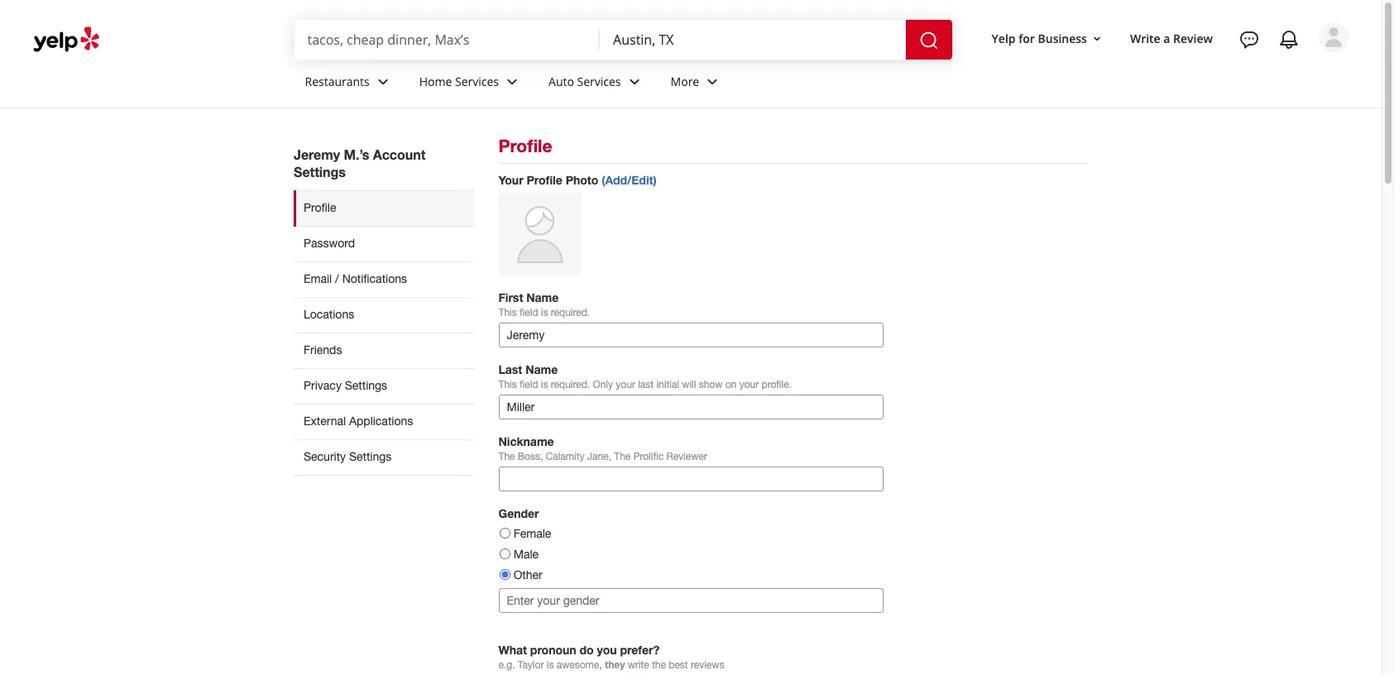 Task type: vqa. For each thing, say whether or not it's contained in the screenshot.
'4' in the Show all 4 photos dropdown button
no



Task type: describe. For each thing, give the bounding box(es) containing it.
last
[[638, 379, 654, 391]]

none field find
[[307, 31, 587, 49]]

Last Name text field
[[499, 395, 883, 420]]

(add/edit)
[[602, 173, 657, 187]]

e.g.
[[499, 660, 515, 671]]

nickname
[[499, 434, 554, 449]]

applications
[[349, 415, 413, 428]]

Near text field
[[613, 31, 893, 49]]

settings for privacy
[[345, 379, 387, 392]]

male
[[514, 548, 539, 561]]

reviews
[[691, 660, 724, 671]]

restaurants
[[305, 73, 370, 89]]

more
[[671, 73, 699, 89]]

external applications link
[[294, 404, 474, 439]]

name for first
[[526, 290, 559, 305]]

initial
[[657, 379, 679, 391]]

yelp for business
[[992, 30, 1087, 46]]

do
[[580, 643, 594, 657]]

this for first
[[499, 307, 517, 319]]

jeremy
[[294, 146, 340, 162]]

messages image
[[1240, 30, 1260, 50]]

2 your from the left
[[740, 379, 759, 391]]

locations
[[304, 308, 354, 321]]

password link
[[294, 226, 474, 261]]

profile link
[[294, 190, 474, 226]]

Other radio
[[499, 569, 510, 580]]

nickname the boss, calamity jane, the prolific reviewer
[[499, 434, 707, 463]]

more link
[[658, 60, 736, 108]]

first
[[499, 290, 523, 305]]

auto services
[[549, 73, 621, 89]]

email
[[304, 272, 332, 285]]

auto services link
[[535, 60, 658, 108]]

privacy settings link
[[294, 368, 474, 404]]

services for auto services
[[577, 73, 621, 89]]

gender
[[499, 507, 539, 521]]

external
[[304, 415, 346, 428]]

Find text field
[[307, 31, 587, 49]]

you
[[597, 643, 617, 657]]

other
[[514, 569, 543, 582]]

is inside what pronoun do you prefer? e.g. taylor is awesome, they write the best reviews
[[547, 660, 554, 671]]

m.'s
[[344, 146, 369, 162]]

security settings link
[[294, 439, 474, 476]]

16 chevron down v2 image
[[1091, 32, 1104, 45]]

show
[[699, 379, 723, 391]]

write
[[628, 660, 649, 671]]

settings inside jeremy m.'s account settings
[[294, 164, 346, 180]]

1 vertical spatial profile
[[527, 173, 563, 187]]

yelp
[[992, 30, 1016, 46]]

privacy settings
[[304, 379, 387, 392]]

Enter your gender text field
[[499, 588, 883, 613]]

on
[[726, 379, 737, 391]]

last name this field is required. only your last initial will show on your profile.
[[499, 362, 792, 391]]

Male radio
[[499, 549, 510, 560]]

name for last
[[526, 362, 558, 377]]

yelp for business button
[[985, 24, 1111, 53]]

/
[[335, 272, 339, 285]]

friends link
[[294, 333, 474, 368]]

email / notifications
[[304, 272, 407, 285]]

user actions element
[[979, 21, 1372, 122]]

required. for last
[[551, 379, 590, 391]]

0 vertical spatial profile
[[499, 136, 552, 156]]

home
[[419, 73, 452, 89]]

last
[[499, 362, 522, 377]]



Task type: locate. For each thing, give the bounding box(es) containing it.
boss,
[[518, 451, 543, 463]]

24 chevron down v2 image
[[502, 72, 522, 92], [703, 72, 723, 92]]

search image
[[919, 30, 939, 50]]

1 horizontal spatial services
[[577, 73, 621, 89]]

field down first
[[520, 307, 538, 319]]

notifications
[[342, 272, 407, 285]]

prefer?
[[620, 643, 660, 657]]

0 vertical spatial settings
[[294, 164, 346, 180]]

review
[[1174, 30, 1213, 46]]

24 chevron down v2 image right restaurants
[[373, 72, 393, 92]]

security
[[304, 450, 346, 463]]

settings down applications
[[349, 450, 392, 463]]

photo
[[566, 173, 599, 187]]

required. inside first name this field is required.
[[551, 307, 590, 319]]

name inside last name this field is required. only your last initial will show on your profile.
[[526, 362, 558, 377]]

settings inside "privacy settings" link
[[345, 379, 387, 392]]

your left last
[[616, 379, 635, 391]]

the
[[499, 451, 515, 463], [614, 451, 631, 463]]

profile up password
[[304, 201, 336, 214]]

home services
[[419, 73, 499, 89]]

profile.
[[762, 379, 792, 391]]

first name this field is required.
[[499, 290, 590, 319]]

24 chevron down v2 image inside more link
[[703, 72, 723, 92]]

2 vertical spatial settings
[[349, 450, 392, 463]]

none field near
[[613, 31, 893, 49]]

2 vertical spatial is
[[547, 660, 554, 671]]

required. inside last name this field is required. only your last initial will show on your profile.
[[551, 379, 590, 391]]

this down first
[[499, 307, 517, 319]]

calamity
[[546, 451, 585, 463]]

field
[[520, 307, 538, 319], [520, 379, 538, 391]]

1 horizontal spatial the
[[614, 451, 631, 463]]

name inside first name this field is required.
[[526, 290, 559, 305]]

0 horizontal spatial the
[[499, 451, 515, 463]]

1 vertical spatial field
[[520, 379, 538, 391]]

privacy
[[304, 379, 342, 392]]

none field up more link
[[613, 31, 893, 49]]

this inside last name this field is required. only your last initial will show on your profile.
[[499, 379, 517, 391]]

1 horizontal spatial your
[[740, 379, 759, 391]]

0 vertical spatial is
[[541, 307, 548, 319]]

for
[[1019, 30, 1035, 46]]

field down last
[[520, 379, 538, 391]]

First Name text field
[[499, 323, 883, 348]]

settings down jeremy
[[294, 164, 346, 180]]

24 chevron down v2 image inside 'restaurants' link
[[373, 72, 393, 92]]

2 required. from the top
[[551, 379, 590, 391]]

none field up home at the top left
[[307, 31, 587, 49]]

name right last
[[526, 362, 558, 377]]

prolific
[[634, 451, 664, 463]]

field for first
[[520, 307, 538, 319]]

Nickname text field
[[499, 467, 883, 492]]

a
[[1164, 30, 1171, 46]]

the left "boss,"
[[499, 451, 515, 463]]

will
[[682, 379, 696, 391]]

services right auto
[[577, 73, 621, 89]]

field inside first name this field is required.
[[520, 307, 538, 319]]

settings
[[294, 164, 346, 180], [345, 379, 387, 392], [349, 450, 392, 463]]

2 none field from the left
[[613, 31, 893, 49]]

24 chevron down v2 image for more
[[703, 72, 723, 92]]

home services link
[[406, 60, 535, 108]]

1 this from the top
[[499, 307, 517, 319]]

1 horizontal spatial none field
[[613, 31, 893, 49]]

is for last
[[541, 379, 548, 391]]

password
[[304, 237, 355, 250]]

what
[[499, 643, 527, 657]]

services right home at the top left
[[455, 73, 499, 89]]

field inside last name this field is required. only your last initial will show on your profile.
[[520, 379, 538, 391]]

24 chevron down v2 image left auto
[[502, 72, 522, 92]]

account
[[373, 146, 426, 162]]

24 chevron down v2 image for restaurants
[[373, 72, 393, 92]]

taylor
[[518, 660, 544, 671]]

1 none field from the left
[[307, 31, 587, 49]]

locations link
[[294, 297, 474, 333]]

services for home services
[[455, 73, 499, 89]]

profile up your
[[499, 136, 552, 156]]

0 vertical spatial name
[[526, 290, 559, 305]]

jane,
[[587, 451, 612, 463]]

is
[[541, 307, 548, 319], [541, 379, 548, 391], [547, 660, 554, 671]]

reviewer
[[667, 451, 707, 463]]

settings up external applications
[[345, 379, 387, 392]]

0 vertical spatial required.
[[551, 307, 590, 319]]

write a review link
[[1124, 24, 1220, 53]]

your right the on
[[740, 379, 759, 391]]

24 chevron down v2 image for home services
[[502, 72, 522, 92]]

Female radio
[[499, 528, 510, 539]]

this for last
[[499, 379, 517, 391]]

email / notifications link
[[294, 261, 474, 297]]

1 vertical spatial name
[[526, 362, 558, 377]]

2 field from the top
[[520, 379, 538, 391]]

0 horizontal spatial 24 chevron down v2 image
[[373, 72, 393, 92]]

None search field
[[294, 20, 955, 60]]

1 your from the left
[[616, 379, 635, 391]]

jeremy m.'s account settings
[[294, 146, 426, 180]]

1 the from the left
[[499, 451, 515, 463]]

1 24 chevron down v2 image from the left
[[502, 72, 522, 92]]

0 vertical spatial this
[[499, 307, 517, 319]]

1 24 chevron down v2 image from the left
[[373, 72, 393, 92]]

1 required. from the top
[[551, 307, 590, 319]]

they
[[605, 659, 625, 671]]

profile
[[499, 136, 552, 156], [527, 173, 563, 187], [304, 201, 336, 214]]

awesome,
[[557, 660, 602, 671]]

restaurants link
[[292, 60, 406, 108]]

24 chevron down v2 image for auto services
[[624, 72, 644, 92]]

2 this from the top
[[499, 379, 517, 391]]

what pronoun do you prefer? e.g. taylor is awesome, they write the best reviews
[[499, 643, 724, 671]]

your
[[616, 379, 635, 391], [740, 379, 759, 391]]

24 chevron down v2 image right 'auto services'
[[624, 72, 644, 92]]

2 24 chevron down v2 image from the left
[[624, 72, 644, 92]]

0 horizontal spatial 24 chevron down v2 image
[[502, 72, 522, 92]]

this
[[499, 307, 517, 319], [499, 379, 517, 391]]

2 the from the left
[[614, 451, 631, 463]]

is for first
[[541, 307, 548, 319]]

2 vertical spatial profile
[[304, 201, 336, 214]]

(add/edit) link
[[602, 173, 657, 187]]

1 horizontal spatial 24 chevron down v2 image
[[624, 72, 644, 92]]

1 horizontal spatial 24 chevron down v2 image
[[703, 72, 723, 92]]

1 vertical spatial this
[[499, 379, 517, 391]]

services
[[455, 73, 499, 89], [577, 73, 621, 89]]

1 vertical spatial settings
[[345, 379, 387, 392]]

jeremy m. image
[[1319, 22, 1349, 52]]

settings for security
[[349, 450, 392, 463]]

security settings
[[304, 450, 392, 463]]

the right jane,
[[614, 451, 631, 463]]

required.
[[551, 307, 590, 319], [551, 379, 590, 391]]

2 services from the left
[[577, 73, 621, 89]]

24 chevron down v2 image
[[373, 72, 393, 92], [624, 72, 644, 92]]

pronoun
[[530, 643, 577, 657]]

the
[[652, 660, 666, 671]]

business
[[1038, 30, 1087, 46]]

this inside first name this field is required.
[[499, 307, 517, 319]]

friends
[[304, 343, 342, 357]]

this down last
[[499, 379, 517, 391]]

write a review
[[1130, 30, 1213, 46]]

None field
[[307, 31, 587, 49], [613, 31, 893, 49]]

0 horizontal spatial your
[[616, 379, 635, 391]]

24 chevron down v2 image right more in the top of the page
[[703, 72, 723, 92]]

1 field from the top
[[520, 307, 538, 319]]

notifications image
[[1279, 30, 1299, 50]]

required. for first
[[551, 307, 590, 319]]

field for last
[[520, 379, 538, 391]]

0 horizontal spatial services
[[455, 73, 499, 89]]

name right first
[[526, 290, 559, 305]]

profile inside "link"
[[304, 201, 336, 214]]

settings inside security settings link
[[349, 450, 392, 463]]

only
[[593, 379, 613, 391]]

name
[[526, 290, 559, 305], [526, 362, 558, 377]]

0 vertical spatial field
[[520, 307, 538, 319]]

24 chevron down v2 image inside home services link
[[502, 72, 522, 92]]

your
[[499, 173, 524, 187]]

female
[[514, 527, 551, 540]]

best
[[669, 660, 688, 671]]

profile right your
[[527, 173, 563, 187]]

is inside last name this field is required. only your last initial will show on your profile.
[[541, 379, 548, 391]]

1 services from the left
[[455, 73, 499, 89]]

0 horizontal spatial none field
[[307, 31, 587, 49]]

your profile photo (add/edit)
[[499, 173, 657, 187]]

external applications
[[304, 415, 413, 428]]

business categories element
[[292, 60, 1349, 108]]

1 vertical spatial required.
[[551, 379, 590, 391]]

write
[[1130, 30, 1161, 46]]

24 chevron down v2 image inside auto services link
[[624, 72, 644, 92]]

auto
[[549, 73, 574, 89]]

is inside first name this field is required.
[[541, 307, 548, 319]]

1 vertical spatial is
[[541, 379, 548, 391]]

2 24 chevron down v2 image from the left
[[703, 72, 723, 92]]



